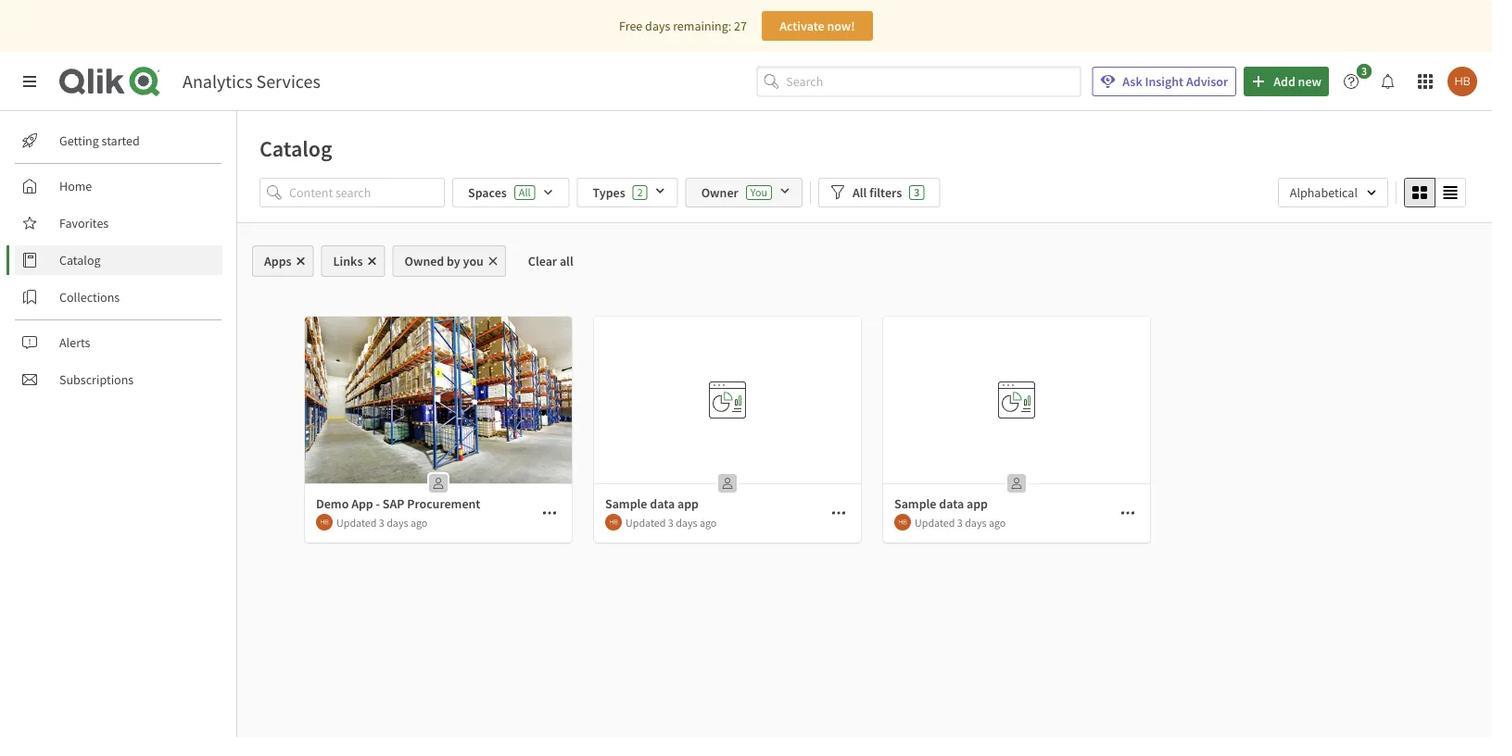 Task type: vqa. For each thing, say whether or not it's contained in the screenshot.
'Alphabetical'
yes



Task type: locate. For each thing, give the bounding box(es) containing it.
Alphabetical field
[[1278, 178, 1388, 208]]

data for howard brown image for 2nd personal element from right
[[650, 496, 675, 513]]

0 horizontal spatial howard brown element
[[316, 514, 333, 531]]

3 updated 3 days ago from the left
[[915, 516, 1006, 530]]

0 horizontal spatial personal element
[[424, 469, 453, 499]]

switch view group
[[1404, 178, 1466, 208]]

1 horizontal spatial updated
[[626, 516, 666, 530]]

1 horizontal spatial all
[[853, 184, 867, 201]]

home
[[59, 178, 92, 195]]

1 horizontal spatial more actions image
[[1120, 506, 1135, 521]]

1 horizontal spatial ago
[[700, 516, 717, 530]]

app for 1st personal element from the right
[[967, 496, 988, 513]]

1 horizontal spatial sample
[[894, 496, 936, 513]]

days
[[645, 18, 670, 34], [387, 516, 408, 530], [676, 516, 697, 530], [965, 516, 987, 530]]

3 ago from the left
[[989, 516, 1006, 530]]

0 vertical spatial catalog
[[260, 134, 332, 162]]

procurement
[[407, 496, 480, 513]]

2 horizontal spatial updated 3 days ago
[[915, 516, 1006, 530]]

howard brown image for 1st personal element from the right
[[894, 514, 911, 531]]

1 sample from the left
[[605, 496, 647, 513]]

3 howard brown image from the left
[[894, 514, 911, 531]]

updated
[[336, 516, 377, 530], [626, 516, 666, 530], [915, 516, 955, 530]]

personal element
[[424, 469, 453, 499], [713, 469, 742, 499], [1002, 469, 1032, 499]]

1 horizontal spatial howard brown image
[[605, 514, 622, 531]]

1 data from the left
[[650, 496, 675, 513]]

catalog
[[260, 134, 332, 162], [59, 252, 101, 269]]

sap
[[383, 496, 404, 513]]

catalog down services
[[260, 134, 332, 162]]

remaining:
[[673, 18, 731, 34]]

1 horizontal spatial catalog
[[260, 134, 332, 162]]

spaces
[[468, 184, 507, 201]]

close sidebar menu image
[[22, 74, 37, 89]]

app
[[677, 496, 699, 513], [967, 496, 988, 513]]

2 app from the left
[[967, 496, 988, 513]]

catalog down the favorites
[[59, 252, 101, 269]]

app
[[351, 496, 373, 513]]

1 horizontal spatial app
[[967, 496, 988, 513]]

analytics services element
[[183, 70, 321, 93]]

by
[[447, 253, 460, 270]]

1 horizontal spatial data
[[939, 496, 964, 513]]

2 horizontal spatial ago
[[989, 516, 1006, 530]]

getting started
[[59, 133, 140, 149]]

0 horizontal spatial all
[[519, 185, 531, 200]]

Search text field
[[786, 66, 1081, 97]]

3 howard brown element from the left
[[894, 514, 911, 531]]

0 horizontal spatial updated
[[336, 516, 377, 530]]

1 horizontal spatial personal element
[[713, 469, 742, 499]]

more actions image for 2nd personal element from right
[[831, 506, 846, 521]]

getting
[[59, 133, 99, 149]]

howard brown image for 2nd personal element from right
[[605, 514, 622, 531]]

1 howard brown element from the left
[[316, 514, 333, 531]]

1 sample data app from the left
[[605, 496, 699, 513]]

updated 3 days ago
[[336, 516, 428, 530], [626, 516, 717, 530], [915, 516, 1006, 530]]

1 more actions image from the left
[[831, 506, 846, 521]]

3 updated from the left
[[915, 516, 955, 530]]

clear
[[528, 253, 557, 270]]

catalog link
[[15, 246, 222, 275]]

2 data from the left
[[939, 496, 964, 513]]

0 horizontal spatial data
[[650, 496, 675, 513]]

2 more actions image from the left
[[1120, 506, 1135, 521]]

all
[[853, 184, 867, 201], [519, 185, 531, 200]]

add new
[[1274, 73, 1322, 90]]

qlik sense app image
[[305, 317, 572, 484]]

0 horizontal spatial ago
[[411, 516, 428, 530]]

3 personal element from the left
[[1002, 469, 1032, 499]]

0 horizontal spatial sample data app
[[605, 496, 699, 513]]

data for 1st personal element from the right howard brown image
[[939, 496, 964, 513]]

2 horizontal spatial howard brown image
[[894, 514, 911, 531]]

2 horizontal spatial howard brown element
[[894, 514, 911, 531]]

0 horizontal spatial updated 3 days ago
[[336, 516, 428, 530]]

demo app - sap procurement
[[316, 496, 480, 513]]

new
[[1298, 73, 1322, 90]]

1 vertical spatial catalog
[[59, 252, 101, 269]]

0 horizontal spatial sample
[[605, 496, 647, 513]]

favorites link
[[15, 209, 222, 238]]

1 howard brown image from the left
[[316, 514, 333, 531]]

activate now! link
[[762, 11, 873, 41]]

owned by you button
[[392, 246, 506, 277]]

sample
[[605, 496, 647, 513], [894, 496, 936, 513]]

0 horizontal spatial more actions image
[[831, 506, 846, 521]]

howard brown element for 1st personal element from the right
[[894, 514, 911, 531]]

2 horizontal spatial updated
[[915, 516, 955, 530]]

home link
[[15, 171, 222, 201]]

2 horizontal spatial personal element
[[1002, 469, 1032, 499]]

getting started link
[[15, 126, 222, 156]]

sample data app
[[605, 496, 699, 513], [894, 496, 988, 513]]

more actions image for 1st personal element from the right
[[1120, 506, 1135, 521]]

favorites
[[59, 215, 109, 232]]

0 horizontal spatial app
[[677, 496, 699, 513]]

3 button
[[1336, 64, 1377, 96]]

3
[[1361, 64, 1367, 78], [914, 185, 920, 200], [379, 516, 384, 530], [668, 516, 674, 530], [957, 516, 963, 530]]

ago
[[411, 516, 428, 530], [700, 516, 717, 530], [989, 516, 1006, 530]]

0 horizontal spatial catalog
[[59, 252, 101, 269]]

1 updated 3 days ago from the left
[[336, 516, 428, 530]]

27
[[734, 18, 747, 34]]

all left the "filters"
[[853, 184, 867, 201]]

owner
[[701, 184, 738, 201]]

more actions image
[[831, 506, 846, 521], [1120, 506, 1135, 521]]

0 horizontal spatial howard brown image
[[316, 514, 333, 531]]

howard brown element for 3rd personal element from right
[[316, 514, 333, 531]]

howard brown element
[[316, 514, 333, 531], [605, 514, 622, 531], [894, 514, 911, 531]]

2 howard brown element from the left
[[605, 514, 622, 531]]

2
[[637, 185, 643, 200]]

advisor
[[1186, 73, 1228, 90]]

1 personal element from the left
[[424, 469, 453, 499]]

data
[[650, 496, 675, 513], [939, 496, 964, 513]]

2 personal element from the left
[[713, 469, 742, 499]]

all
[[560, 253, 573, 270]]

all right spaces
[[519, 185, 531, 200]]

2 howard brown image from the left
[[605, 514, 622, 531]]

searchbar element
[[757, 66, 1081, 97]]

1 horizontal spatial updated 3 days ago
[[626, 516, 717, 530]]

alerts
[[59, 335, 90, 351]]

1 horizontal spatial howard brown element
[[605, 514, 622, 531]]

2 sample data app from the left
[[894, 496, 988, 513]]

analytics
[[183, 70, 253, 93]]

1 app from the left
[[677, 496, 699, 513]]

1 updated from the left
[[336, 516, 377, 530]]

ask
[[1123, 73, 1142, 90]]

howard brown image
[[316, 514, 333, 531], [605, 514, 622, 531], [894, 514, 911, 531]]

activate now!
[[780, 18, 855, 34]]

ask insight advisor
[[1123, 73, 1228, 90]]

1 horizontal spatial sample data app
[[894, 496, 988, 513]]

owned by you
[[405, 253, 484, 270]]

Content search text field
[[289, 178, 445, 208]]



Task type: describe. For each thing, give the bounding box(es) containing it.
insight
[[1145, 73, 1184, 90]]

2 sample from the left
[[894, 496, 936, 513]]

all filters
[[853, 184, 902, 201]]

filters region
[[237, 174, 1492, 222]]

catalog inside navigation pane element
[[59, 252, 101, 269]]

types
[[593, 184, 625, 201]]

clear all button
[[513, 246, 588, 277]]

3 inside dropdown button
[[1361, 64, 1367, 78]]

3 for 3rd personal element from right
[[379, 516, 384, 530]]

collections link
[[15, 283, 222, 312]]

all for all
[[519, 185, 531, 200]]

subscriptions
[[59, 372, 134, 388]]

2 updated from the left
[[626, 516, 666, 530]]

activate
[[780, 18, 824, 34]]

3 for 1st personal element from the right
[[957, 516, 963, 530]]

apps button
[[252, 246, 314, 277]]

days for howard brown image for 2nd personal element from right
[[676, 516, 697, 530]]

app for 2nd personal element from right
[[677, 496, 699, 513]]

services
[[256, 70, 321, 93]]

links
[[333, 253, 363, 270]]

ask insight advisor button
[[1092, 67, 1237, 96]]

you
[[463, 253, 484, 270]]

days for howard brown image related to 3rd personal element from right
[[387, 516, 408, 530]]

3 for 2nd personal element from right
[[668, 516, 674, 530]]

days for 1st personal element from the right howard brown image
[[965, 516, 987, 530]]

free
[[619, 18, 643, 34]]

howard brown image for 3rd personal element from right
[[316, 514, 333, 531]]

started
[[102, 133, 140, 149]]

3 inside filters region
[[914, 185, 920, 200]]

2 ago from the left
[[700, 516, 717, 530]]

links button
[[321, 246, 385, 277]]

subscriptions link
[[15, 365, 222, 395]]

more actions image
[[542, 506, 557, 521]]

howard brown element for 2nd personal element from right
[[605, 514, 622, 531]]

-
[[376, 496, 380, 513]]

apps
[[264, 253, 292, 270]]

1 ago from the left
[[411, 516, 428, 530]]

demo
[[316, 496, 349, 513]]

2 updated 3 days ago from the left
[[626, 516, 717, 530]]

all for all filters
[[853, 184, 867, 201]]

alphabetical
[[1290, 184, 1358, 201]]

you
[[750, 185, 767, 200]]

howard brown image
[[1448, 67, 1477, 96]]

add new button
[[1244, 67, 1329, 96]]

collections
[[59, 289, 120, 306]]

now!
[[827, 18, 855, 34]]

add
[[1274, 73, 1295, 90]]

filters
[[870, 184, 902, 201]]

navigation pane element
[[0, 119, 236, 402]]

analytics services
[[183, 70, 321, 93]]

free days remaining: 27
[[619, 18, 747, 34]]

alerts link
[[15, 328, 222, 358]]

clear all
[[528, 253, 573, 270]]

owned
[[405, 253, 444, 270]]



